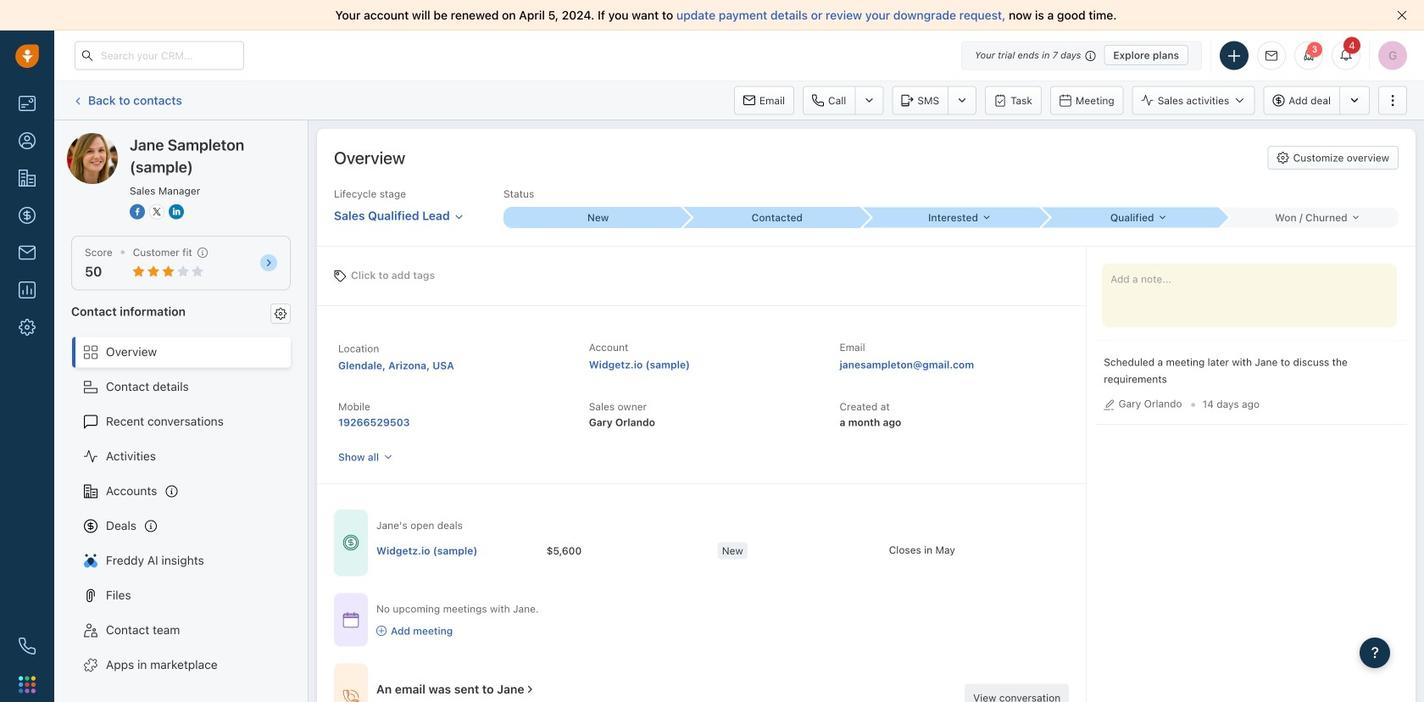 Task type: locate. For each thing, give the bounding box(es) containing it.
phone image
[[19, 638, 36, 655]]

freshworks switcher image
[[19, 676, 36, 693]]

close image
[[1398, 10, 1408, 20]]

0 horizontal spatial container_wx8msf4aqz5i3rn1 image
[[343, 690, 360, 702]]

1 horizontal spatial container_wx8msf4aqz5i3rn1 image
[[525, 684, 536, 696]]

cell
[[377, 534, 547, 568]]

container_wx8msf4aqz5i3rn1 image
[[343, 534, 360, 551], [343, 611, 360, 628], [377, 626, 387, 636]]

container_wx8msf4aqz5i3rn1 image
[[525, 684, 536, 696], [343, 690, 360, 702]]

row
[[377, 534, 1061, 569]]

Search your CRM... text field
[[75, 41, 244, 70]]



Task type: describe. For each thing, give the bounding box(es) containing it.
mng settings image
[[275, 308, 287, 320]]

phone element
[[10, 629, 44, 663]]

send email image
[[1266, 50, 1278, 61]]



Task type: vqa. For each thing, say whether or not it's contained in the screenshot.
TAB PANEL
no



